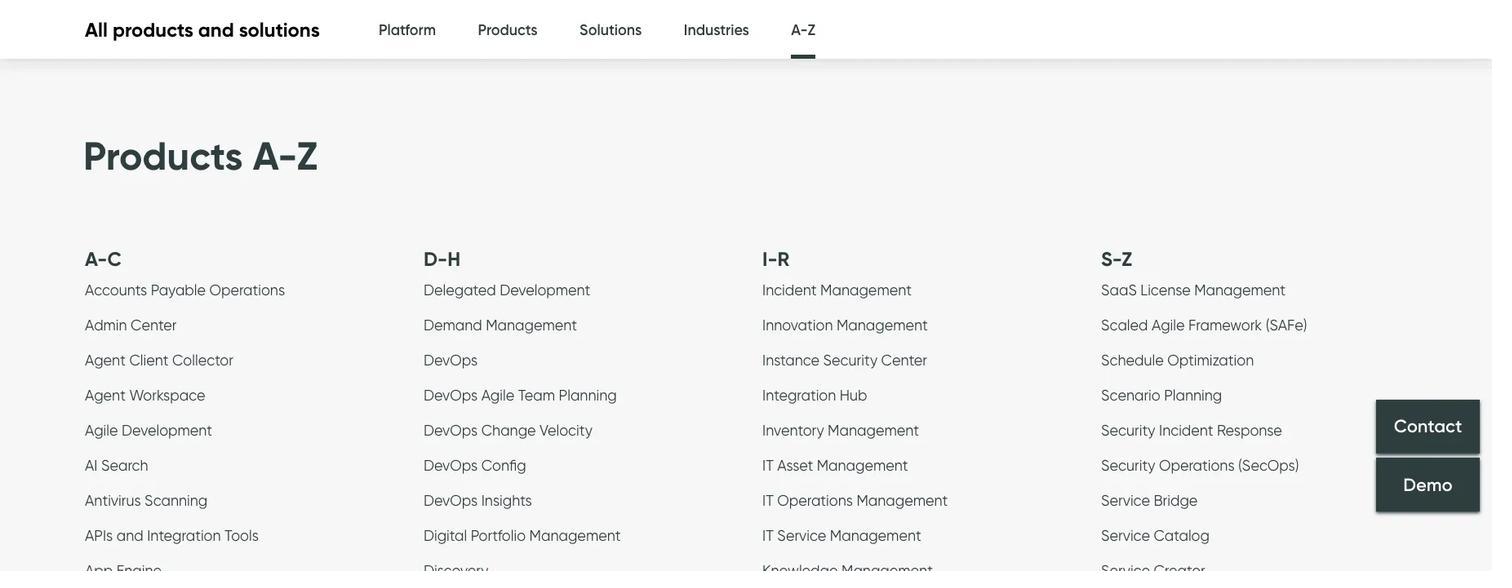 Task type: vqa. For each thing, say whether or not it's contained in the screenshot.


Task type: describe. For each thing, give the bounding box(es) containing it.
0 horizontal spatial z
[[297, 132, 318, 180]]

antivirus scanning link
[[85, 492, 208, 514]]

service for service bridge
[[1101, 492, 1150, 510]]

i-
[[762, 247, 777, 272]]

schedule optimization
[[1101, 351, 1254, 369]]

0 horizontal spatial integration
[[147, 527, 221, 545]]

agile for devops
[[481, 386, 514, 404]]

scenario planning
[[1101, 386, 1222, 404]]

payable
[[151, 281, 206, 299]]

security operations (secops) link
[[1101, 456, 1299, 479]]

scaled agile framework (safe) link
[[1101, 316, 1307, 338]]

search
[[101, 456, 148, 474]]

c
[[107, 247, 121, 272]]

accounts payable operations
[[85, 281, 285, 299]]

demo link
[[1376, 458, 1480, 512]]

s-
[[1101, 247, 1122, 272]]

center inside 'link'
[[881, 351, 927, 369]]

management inside 'innovation management' link
[[837, 316, 928, 334]]

devops config
[[424, 456, 526, 474]]

antivirus
[[85, 492, 141, 510]]

admin
[[85, 316, 127, 334]]

scenario
[[1101, 386, 1160, 404]]

insights
[[481, 492, 532, 510]]

management inside 'inventory management' link
[[828, 421, 919, 439]]

a- for c
[[85, 247, 107, 272]]

0 vertical spatial and
[[198, 17, 234, 42]]

innovation management
[[762, 316, 928, 334]]

devops agile team planning
[[424, 386, 617, 404]]

1 vertical spatial incident
[[1159, 421, 1213, 439]]

a- for z
[[791, 21, 808, 39]]

products for products a-z
[[83, 132, 243, 180]]

1 vertical spatial and
[[117, 527, 143, 545]]

z for a-
[[808, 21, 815, 39]]

admin center
[[85, 316, 177, 334]]

it for it operations management
[[762, 492, 774, 510]]

management inside saas license management 'link'
[[1194, 281, 1286, 299]]

it service management
[[762, 527, 921, 545]]

contact link
[[1376, 400, 1480, 454]]

management inside it operations management link
[[857, 492, 948, 510]]

velocity
[[540, 421, 592, 439]]

s-z
[[1101, 247, 1132, 272]]

(safe)
[[1266, 316, 1307, 334]]

bridge
[[1154, 492, 1198, 510]]

solutions
[[580, 21, 642, 39]]

workspace
[[129, 386, 205, 404]]

apis and integration tools
[[85, 527, 259, 545]]

agent workspace link
[[85, 386, 205, 408]]

devops agile team planning link
[[424, 386, 617, 408]]

industries link
[[684, 0, 749, 60]]

contact
[[1394, 415, 1462, 437]]

0 horizontal spatial agile
[[85, 421, 118, 439]]

security incident response
[[1101, 421, 1282, 439]]

devops insights
[[424, 492, 532, 510]]

management inside it asset management link
[[817, 456, 908, 474]]

(secops)
[[1238, 456, 1299, 474]]

all
[[85, 17, 108, 42]]

client
[[129, 351, 169, 369]]

1 horizontal spatial integration
[[762, 386, 836, 404]]

delegated development
[[424, 281, 590, 299]]

development for delegated development
[[500, 281, 590, 299]]

saas
[[1101, 281, 1137, 299]]

it operations management link
[[762, 492, 948, 514]]

agent for agent client collector
[[85, 351, 126, 369]]

instance
[[762, 351, 820, 369]]

it asset management link
[[762, 456, 908, 479]]

devops config link
[[424, 456, 526, 479]]

1 horizontal spatial a-
[[253, 132, 297, 180]]

agent workspace
[[85, 386, 205, 404]]

2 planning from the left
[[1164, 386, 1222, 404]]

delegated
[[424, 281, 496, 299]]

a-z link
[[791, 0, 815, 64]]

operations for it operations management
[[777, 492, 853, 510]]

ai search
[[85, 456, 148, 474]]

a-z
[[791, 21, 815, 39]]

development for agile development
[[122, 421, 212, 439]]

products for products
[[478, 21, 538, 39]]

i-r
[[762, 247, 790, 272]]

apis
[[85, 527, 113, 545]]

response
[[1217, 421, 1282, 439]]

team
[[518, 386, 555, 404]]

devops for devops insights
[[424, 492, 478, 510]]

security for security operations (secops)
[[1101, 456, 1155, 474]]

it asset management
[[762, 456, 908, 474]]

devops for devops agile team planning
[[424, 386, 478, 404]]

admin center link
[[85, 316, 177, 338]]

security for security incident response
[[1101, 421, 1155, 439]]

agent for agent workspace
[[85, 386, 126, 404]]

platform link
[[379, 0, 436, 60]]

devops link
[[424, 351, 478, 373]]

portfolio
[[471, 527, 526, 545]]



Task type: locate. For each thing, give the bounding box(es) containing it.
1 horizontal spatial incident
[[1159, 421, 1213, 439]]

inventory management link
[[762, 421, 919, 443]]

platform
[[379, 21, 436, 39]]

0 vertical spatial z
[[808, 21, 815, 39]]

all products and solutions
[[85, 17, 320, 42]]

management down delegated development link
[[486, 316, 577, 334]]

z for s-
[[1122, 247, 1132, 272]]

a-c
[[85, 247, 121, 272]]

antivirus scanning
[[85, 492, 208, 510]]

1 vertical spatial integration
[[147, 527, 221, 545]]

0 vertical spatial agile
[[1152, 316, 1185, 334]]

incident down the r
[[762, 281, 817, 299]]

service down it operations management link
[[777, 527, 826, 545]]

planning up security incident response
[[1164, 386, 1222, 404]]

devops up digital
[[424, 492, 478, 510]]

3 devops from the top
[[424, 421, 478, 439]]

2 horizontal spatial agile
[[1152, 316, 1185, 334]]

0 vertical spatial products
[[478, 21, 538, 39]]

config
[[481, 456, 526, 474]]

agent
[[85, 351, 126, 369], [85, 386, 126, 404]]

tools
[[224, 527, 259, 545]]

1 horizontal spatial center
[[881, 351, 927, 369]]

innovation
[[762, 316, 833, 334]]

service bridge
[[1101, 492, 1198, 510]]

integration up inventory
[[762, 386, 836, 404]]

industries
[[684, 21, 749, 39]]

2 vertical spatial z
[[1122, 247, 1132, 272]]

1 vertical spatial z
[[297, 132, 318, 180]]

2 vertical spatial agile
[[85, 421, 118, 439]]

management inside 'incident management' link
[[820, 281, 912, 299]]

2 vertical spatial a-
[[85, 247, 107, 272]]

center up client
[[131, 316, 177, 334]]

2 vertical spatial it
[[762, 527, 774, 545]]

incident management
[[762, 281, 912, 299]]

1 horizontal spatial z
[[808, 21, 815, 39]]

security operations (secops)
[[1101, 456, 1299, 474]]

service down service bridge link
[[1101, 527, 1150, 545]]

0 vertical spatial center
[[131, 316, 177, 334]]

scaled
[[1101, 316, 1148, 334]]

instance security center link
[[762, 351, 927, 373]]

0 horizontal spatial and
[[117, 527, 143, 545]]

1 vertical spatial center
[[881, 351, 927, 369]]

agent down admin on the bottom left of the page
[[85, 351, 126, 369]]

agent inside agent client collector link
[[85, 351, 126, 369]]

0 horizontal spatial planning
[[559, 386, 617, 404]]

agile for scaled
[[1152, 316, 1185, 334]]

1 agent from the top
[[85, 351, 126, 369]]

management up framework
[[1194, 281, 1286, 299]]

0 horizontal spatial incident
[[762, 281, 817, 299]]

solutions link
[[580, 0, 642, 60]]

agile down license
[[1152, 316, 1185, 334]]

security down scenario
[[1101, 421, 1155, 439]]

2 horizontal spatial z
[[1122, 247, 1132, 272]]

schedule optimization link
[[1101, 351, 1254, 373]]

service
[[1101, 492, 1150, 510], [777, 527, 826, 545], [1101, 527, 1150, 545]]

management up it operations management
[[817, 456, 908, 474]]

1 horizontal spatial planning
[[1164, 386, 1222, 404]]

h
[[447, 247, 461, 272]]

products a-z
[[83, 132, 318, 180]]

4 devops from the top
[[424, 456, 478, 474]]

1 vertical spatial agile
[[481, 386, 514, 404]]

scaled agile framework (safe)
[[1101, 316, 1307, 334]]

products
[[478, 21, 538, 39], [83, 132, 243, 180]]

1 horizontal spatial agile
[[481, 386, 514, 404]]

integration hub
[[762, 386, 867, 404]]

1 devops from the top
[[424, 351, 478, 369]]

innovation management link
[[762, 316, 928, 338]]

demand management
[[424, 316, 577, 334]]

framework
[[1188, 316, 1262, 334]]

it for it asset management
[[762, 456, 774, 474]]

it operations management
[[762, 492, 948, 510]]

management inside the it service management link
[[830, 527, 921, 545]]

devops insights link
[[424, 492, 532, 514]]

2 agent from the top
[[85, 386, 126, 404]]

1 it from the top
[[762, 456, 774, 474]]

and right products
[[198, 17, 234, 42]]

0 horizontal spatial products
[[83, 132, 243, 180]]

agile development
[[85, 421, 212, 439]]

2 horizontal spatial a-
[[791, 21, 808, 39]]

demand management link
[[424, 316, 577, 338]]

1 vertical spatial operations
[[1159, 456, 1235, 474]]

r
[[777, 247, 790, 272]]

agent up agile development
[[85, 386, 126, 404]]

3 it from the top
[[762, 527, 774, 545]]

security
[[823, 351, 877, 369], [1101, 421, 1155, 439], [1101, 456, 1155, 474]]

incident management link
[[762, 281, 912, 303]]

management inside demand management 'link'
[[486, 316, 577, 334]]

2 it from the top
[[762, 492, 774, 510]]

agile development link
[[85, 421, 212, 443]]

1 horizontal spatial and
[[198, 17, 234, 42]]

1 horizontal spatial products
[[478, 21, 538, 39]]

1 vertical spatial development
[[122, 421, 212, 439]]

planning
[[559, 386, 617, 404], [1164, 386, 1222, 404]]

a-
[[791, 21, 808, 39], [253, 132, 297, 180], [85, 247, 107, 272]]

devops for devops link
[[424, 351, 478, 369]]

center down 'innovation management' link
[[881, 351, 927, 369]]

integration down scanning
[[147, 527, 221, 545]]

security down 'innovation management' link
[[823, 351, 877, 369]]

management inside digital portfolio management link
[[529, 527, 621, 545]]

development up demand management
[[500, 281, 590, 299]]

management up the innovation management
[[820, 281, 912, 299]]

delegated development link
[[424, 281, 590, 303]]

optimization
[[1167, 351, 1254, 369]]

d-
[[424, 247, 447, 272]]

digital portfolio management
[[424, 527, 621, 545]]

0 vertical spatial incident
[[762, 281, 817, 299]]

digital portfolio management link
[[424, 527, 621, 549]]

security up service bridge
[[1101, 456, 1155, 474]]

2 vertical spatial operations
[[777, 492, 853, 510]]

2 vertical spatial security
[[1101, 456, 1155, 474]]

1 horizontal spatial operations
[[777, 492, 853, 510]]

devops down devops link
[[424, 386, 478, 404]]

devops
[[424, 351, 478, 369], [424, 386, 478, 404], [424, 421, 478, 439], [424, 456, 478, 474], [424, 492, 478, 510]]

operations down the 'security incident response' link
[[1159, 456, 1235, 474]]

and
[[198, 17, 234, 42], [117, 527, 143, 545]]

0 vertical spatial integration
[[762, 386, 836, 404]]

0 vertical spatial agent
[[85, 351, 126, 369]]

0 vertical spatial security
[[823, 351, 877, 369]]

products link
[[478, 0, 538, 60]]

5 devops from the top
[[424, 492, 478, 510]]

operations for security operations (secops)
[[1159, 456, 1235, 474]]

devops for devops change velocity
[[424, 421, 478, 439]]

service up "service catalog"
[[1101, 492, 1150, 510]]

1 planning from the left
[[559, 386, 617, 404]]

schedule
[[1101, 351, 1164, 369]]

saas license management
[[1101, 281, 1286, 299]]

ai
[[85, 456, 98, 474]]

agent client collector link
[[85, 351, 233, 373]]

0 vertical spatial a-
[[791, 21, 808, 39]]

d-h
[[424, 247, 461, 272]]

inventory management
[[762, 421, 919, 439]]

devops inside "link"
[[424, 456, 478, 474]]

operations down it asset management link at the right bottom
[[777, 492, 853, 510]]

accounts
[[85, 281, 147, 299]]

devops up devops insights
[[424, 456, 478, 474]]

0 vertical spatial it
[[762, 456, 774, 474]]

integration
[[762, 386, 836, 404], [147, 527, 221, 545]]

devops down the demand
[[424, 351, 478, 369]]

1 vertical spatial it
[[762, 492, 774, 510]]

service catalog
[[1101, 527, 1210, 545]]

apis and integration tools link
[[85, 527, 259, 549]]

service catalog link
[[1101, 527, 1210, 549]]

management up instance security center
[[837, 316, 928, 334]]

1 vertical spatial a-
[[253, 132, 297, 180]]

scanning
[[145, 492, 208, 510]]

accounts payable operations link
[[85, 281, 285, 303]]

hub
[[840, 386, 867, 404]]

management up the it service management
[[857, 492, 948, 510]]

and right apis
[[117, 527, 143, 545]]

management right portfolio
[[529, 527, 621, 545]]

catalog
[[1154, 527, 1210, 545]]

collector
[[172, 351, 233, 369]]

development
[[500, 281, 590, 299], [122, 421, 212, 439]]

demand
[[424, 316, 482, 334]]

devops for devops config
[[424, 456, 478, 474]]

it
[[762, 456, 774, 474], [762, 492, 774, 510], [762, 527, 774, 545]]

security incident response link
[[1101, 421, 1282, 443]]

asset
[[777, 456, 813, 474]]

2 horizontal spatial operations
[[1159, 456, 1235, 474]]

0 horizontal spatial development
[[122, 421, 212, 439]]

agile up ai
[[85, 421, 118, 439]]

incident
[[762, 281, 817, 299], [1159, 421, 1213, 439]]

scenario planning link
[[1101, 386, 1222, 408]]

1 vertical spatial products
[[83, 132, 243, 180]]

2 devops from the top
[[424, 386, 478, 404]]

operations right payable
[[209, 281, 285, 299]]

agile up devops change velocity
[[481, 386, 514, 404]]

0 vertical spatial development
[[500, 281, 590, 299]]

it for it service management
[[762, 527, 774, 545]]

security inside 'link'
[[823, 351, 877, 369]]

0 horizontal spatial operations
[[209, 281, 285, 299]]

0 vertical spatial operations
[[209, 281, 285, 299]]

management down it operations management link
[[830, 527, 921, 545]]

service for service catalog
[[1101, 527, 1150, 545]]

management down "hub"
[[828, 421, 919, 439]]

incident up "security operations (secops)" in the right bottom of the page
[[1159, 421, 1213, 439]]

devops change velocity link
[[424, 421, 592, 443]]

1 vertical spatial security
[[1101, 421, 1155, 439]]

devops up devops config
[[424, 421, 478, 439]]

0 horizontal spatial a-
[[85, 247, 107, 272]]

planning up velocity
[[559, 386, 617, 404]]

devops change velocity
[[424, 421, 592, 439]]

development down workspace
[[122, 421, 212, 439]]

0 horizontal spatial center
[[131, 316, 177, 334]]

1 vertical spatial agent
[[85, 386, 126, 404]]

1 horizontal spatial development
[[500, 281, 590, 299]]



